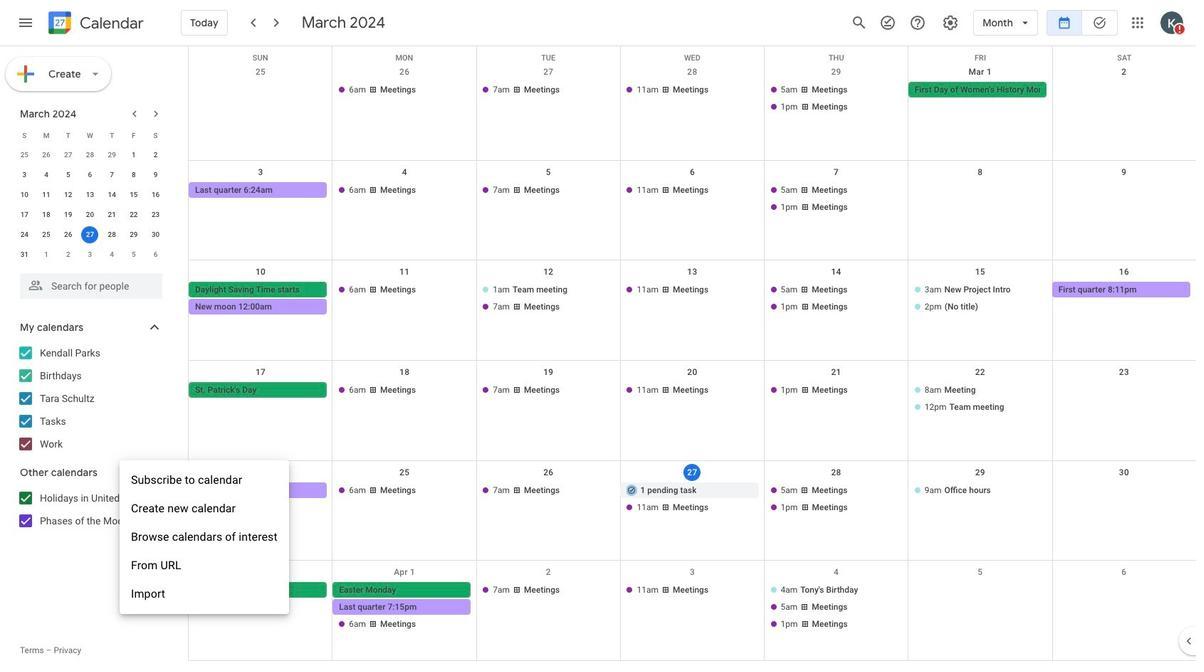 Task type: describe. For each thing, give the bounding box(es) containing it.
2 element
[[147, 147, 164, 164]]

cell inside 'march 2024' grid
[[79, 225, 101, 245]]

12 element
[[60, 187, 77, 204]]

17 element
[[16, 207, 33, 224]]

15 element
[[125, 187, 142, 204]]

16 element
[[147, 187, 164, 204]]

7 element
[[103, 167, 120, 184]]

23 element
[[147, 207, 164, 224]]

april 3 element
[[82, 246, 99, 264]]

26 element
[[60, 226, 77, 244]]

4 element
[[38, 167, 55, 184]]

other calendars list
[[3, 487, 177, 533]]

february 27 element
[[60, 147, 77, 164]]

13 element
[[82, 187, 99, 204]]

14 element
[[103, 187, 120, 204]]

main drawer image
[[17, 14, 34, 31]]

calendar element
[[46, 9, 144, 40]]

11 element
[[38, 187, 55, 204]]

9 element
[[147, 167, 164, 184]]

february 29 element
[[103, 147, 120, 164]]

1 element
[[125, 147, 142, 164]]

18 element
[[38, 207, 55, 224]]

19 element
[[60, 207, 77, 224]]

settings menu image
[[942, 14, 960, 31]]

30 element
[[147, 226, 164, 244]]

Search for people text field
[[28, 274, 154, 299]]

heading inside calendar element
[[77, 15, 144, 32]]

3 element
[[16, 167, 33, 184]]

april 4 element
[[103, 246, 120, 264]]

29 element
[[125, 226, 142, 244]]



Task type: vqa. For each thing, say whether or not it's contained in the screenshot.
cell within March 2024 grid
yes



Task type: locate. For each thing, give the bounding box(es) containing it.
21 element
[[103, 207, 120, 224]]

february 25 element
[[16, 147, 33, 164]]

row group
[[14, 145, 167, 265]]

april 5 element
[[125, 246, 142, 264]]

25 element
[[38, 226, 55, 244]]

my calendars list
[[3, 342, 177, 456]]

5 element
[[60, 167, 77, 184]]

add calendars. menu
[[120, 461, 289, 615]]

april 1 element
[[38, 246, 55, 264]]

10 element
[[16, 187, 33, 204]]

31 element
[[16, 246, 33, 264]]

8 element
[[125, 167, 142, 184]]

heading
[[77, 15, 144, 32]]

22 element
[[125, 207, 142, 224]]

february 28 element
[[82, 147, 99, 164]]

6 element
[[82, 167, 99, 184]]

march 2024 grid
[[14, 125, 167, 265]]

24 element
[[16, 226, 33, 244]]

add other calendars image
[[124, 465, 138, 479]]

row
[[189, 46, 1197, 63], [189, 61, 1197, 161], [14, 125, 167, 145], [14, 145, 167, 165], [189, 161, 1197, 261], [14, 165, 167, 185], [14, 185, 167, 205], [14, 205, 167, 225], [14, 225, 167, 245], [14, 245, 167, 265], [189, 261, 1197, 361], [189, 361, 1197, 461], [189, 461, 1197, 562], [189, 562, 1197, 662]]

grid
[[188, 46, 1197, 662]]

20 element
[[82, 207, 99, 224]]

27, today element
[[82, 226, 99, 244]]

april 2 element
[[60, 246, 77, 264]]

cell
[[189, 82, 333, 116], [765, 82, 909, 116], [765, 182, 909, 216], [909, 182, 1053, 216], [79, 225, 101, 245], [189, 282, 333, 316], [477, 282, 621, 316], [765, 282, 909, 316], [909, 282, 1053, 316], [909, 382, 1053, 417], [621, 483, 765, 517], [765, 483, 909, 517], [333, 583, 477, 634], [765, 583, 909, 634], [909, 583, 1053, 634], [1053, 583, 1197, 634]]

None search field
[[0, 268, 177, 299]]

april 6 element
[[147, 246, 164, 264]]

february 26 element
[[38, 147, 55, 164]]

28 element
[[103, 226, 120, 244]]



